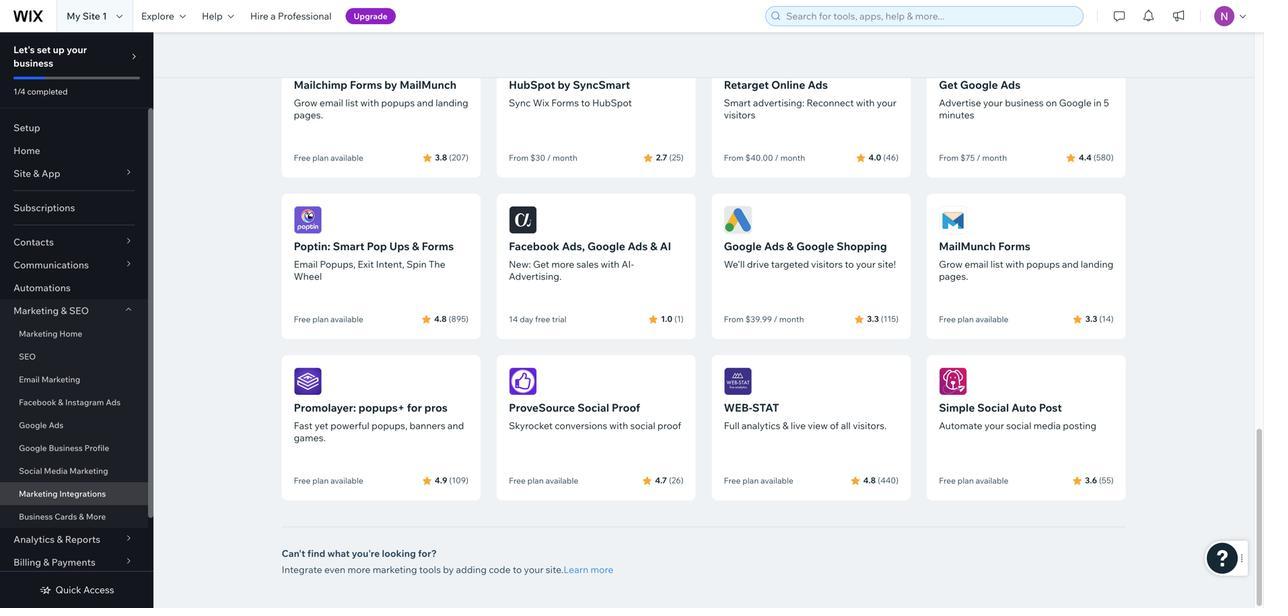 Task type: locate. For each thing, give the bounding box(es) containing it.
business up analytics
[[19, 512, 53, 522]]

1 horizontal spatial home
[[59, 329, 82, 339]]

social inside the simple social auto post automate your social media posting
[[978, 401, 1010, 415]]

with inside retarget online ads smart advertising: reconnect with your visitors
[[857, 97, 875, 109]]

powerful
[[331, 420, 370, 432]]

email down mailmunch forms logo
[[965, 259, 989, 270]]

plan down skyrocket
[[528, 476, 544, 486]]

4.0 (46)
[[869, 153, 899, 163]]

business up social media marketing at left
[[49, 443, 83, 454]]

social for proof
[[578, 401, 610, 415]]

facebook up new:
[[509, 240, 560, 253]]

1 horizontal spatial grow
[[940, 259, 963, 270]]

get inside get google ads advertise your business on google in 5 minutes
[[940, 78, 958, 92]]

& left more
[[79, 512, 84, 522]]

hubspot up wix
[[509, 78, 556, 92]]

0 vertical spatial grow
[[294, 97, 318, 109]]

1 horizontal spatial popups
[[1027, 259, 1061, 270]]

0 vertical spatial to
[[581, 97, 590, 109]]

1 vertical spatial visitors
[[812, 259, 843, 270]]

1 horizontal spatial pages.
[[940, 271, 969, 283]]

site & app button
[[0, 162, 148, 185]]

to down shopping
[[845, 259, 854, 270]]

to inside "can't find what you're looking for? integrate even more marketing tools by adding code to your site. learn more"
[[513, 564, 522, 576]]

facebook inside sidebar element
[[19, 398, 56, 408]]

hubspot down syncsmart
[[593, 97, 632, 109]]

marketing down media
[[19, 489, 58, 499]]

grow down mailchimp
[[294, 97, 318, 109]]

0 horizontal spatial 4.8
[[434, 314, 447, 324]]

plan for mailchimp
[[313, 153, 329, 163]]

email down mailchimp
[[320, 97, 343, 109]]

plan for provesource
[[528, 476, 544, 486]]

1 vertical spatial business
[[19, 512, 53, 522]]

0 horizontal spatial and
[[417, 97, 434, 109]]

& left live
[[783, 420, 789, 432]]

plan
[[313, 153, 329, 163], [313, 315, 329, 325], [958, 315, 974, 325], [313, 476, 329, 486], [528, 476, 544, 486], [743, 476, 759, 486], [958, 476, 974, 486]]

1 vertical spatial to
[[845, 259, 854, 270]]

mailmunch forms grow email list with popups and landing pages.
[[940, 240, 1114, 283]]

1 vertical spatial hubspot
[[593, 97, 632, 109]]

0 vertical spatial pages.
[[294, 109, 323, 121]]

from left $75 at right top
[[940, 153, 959, 163]]

smart up popups,
[[333, 240, 365, 253]]

0 vertical spatial business
[[49, 443, 83, 454]]

0 horizontal spatial smart
[[333, 240, 365, 253]]

from left $40.00 at top right
[[724, 153, 744, 163]]

facebook inside facebook ads, google ads & ai new: get more sales with ai- advertising.
[[509, 240, 560, 253]]

3.3 left (14) at the bottom
[[1086, 314, 1098, 324]]

more right learn
[[591, 564, 614, 576]]

& left instagram
[[58, 398, 63, 408]]

(26)
[[669, 476, 684, 486]]

free plan available down analytics
[[724, 476, 794, 486]]

proof
[[658, 420, 682, 432]]

a
[[271, 10, 276, 22]]

list
[[346, 97, 358, 109], [991, 259, 1004, 270]]

0 horizontal spatial business
[[13, 57, 53, 69]]

0 vertical spatial site
[[83, 10, 100, 22]]

1 horizontal spatial to
[[581, 97, 590, 109]]

1
[[102, 10, 107, 22]]

popups
[[381, 97, 415, 109], [1027, 259, 1061, 270]]

free for web-
[[724, 476, 741, 486]]

business cards & more
[[19, 512, 106, 522]]

forms inside mailmunch forms grow email list with popups and landing pages.
[[999, 240, 1031, 253]]

0 horizontal spatial email
[[19, 375, 40, 385]]

/ right $30
[[547, 153, 551, 163]]

/ for google
[[774, 315, 778, 325]]

your inside retarget online ads smart advertising: reconnect with your visitors
[[877, 97, 897, 109]]

drive
[[747, 259, 769, 270]]

and for pros
[[448, 420, 464, 432]]

0 vertical spatial email
[[320, 97, 343, 109]]

marketing integrations link
[[0, 483, 148, 506]]

plan down "wheel"
[[313, 315, 329, 325]]

/
[[547, 153, 551, 163], [775, 153, 779, 163], [977, 153, 981, 163], [774, 315, 778, 325]]

social for proof
[[631, 420, 656, 432]]

hubspot by syncsmart logo image
[[509, 44, 537, 73]]

mailchimp
[[294, 78, 348, 92]]

visitors down retarget
[[724, 109, 756, 121]]

0 vertical spatial hubspot
[[509, 78, 556, 92]]

1 horizontal spatial 4.8
[[864, 476, 876, 486]]

visitors right the targeted in the top of the page
[[812, 259, 843, 270]]

2 horizontal spatial by
[[558, 78, 571, 92]]

1 vertical spatial seo
[[19, 352, 36, 362]]

facebook & instagram ads
[[19, 398, 121, 408]]

$39.99
[[746, 315, 772, 325]]

1 vertical spatial facebook
[[19, 398, 56, 408]]

2 social from the left
[[1007, 420, 1032, 432]]

free down automate
[[940, 476, 956, 486]]

0 horizontal spatial to
[[513, 564, 522, 576]]

seo link
[[0, 346, 148, 368]]

0 horizontal spatial social
[[19, 466, 42, 476]]

0 horizontal spatial pages.
[[294, 109, 323, 121]]

and inside promolayer: popups+ for pros fast yet powerful popups, banners and games.
[[448, 420, 464, 432]]

/ right $40.00 at top right
[[775, 153, 779, 163]]

mailchimp forms by mailmunch logo image
[[294, 44, 322, 73]]

upgrade button
[[346, 8, 396, 24]]

free down 'full'
[[724, 476, 741, 486]]

2 3.3 from the left
[[1086, 314, 1098, 324]]

free plan available down "wheel"
[[294, 315, 364, 325]]

your right automate
[[985, 420, 1005, 432]]

0 vertical spatial get
[[940, 78, 958, 92]]

grow down mailmunch forms logo
[[940, 259, 963, 270]]

pages. inside mailmunch forms grow email list with popups and landing pages.
[[940, 271, 969, 283]]

from
[[509, 153, 529, 163], [724, 153, 744, 163], [940, 153, 959, 163], [724, 315, 744, 325]]

social up conversions
[[578, 401, 610, 415]]

site left app
[[13, 168, 31, 179]]

1 horizontal spatial get
[[940, 78, 958, 92]]

1 horizontal spatial visitors
[[812, 259, 843, 270]]

0 horizontal spatial by
[[385, 78, 397, 92]]

& right ups
[[412, 240, 420, 253]]

available for simple
[[976, 476, 1009, 486]]

analytics
[[742, 420, 781, 432]]

& inside poptin: smart pop ups & forms email popups, exit intent, spin the wheel
[[412, 240, 420, 253]]

upgrade
[[354, 11, 388, 21]]

& down business cards & more
[[57, 534, 63, 546]]

1 vertical spatial site
[[13, 168, 31, 179]]

0 vertical spatial and
[[417, 97, 434, 109]]

free plan available for promolayer:
[[294, 476, 364, 486]]

hire
[[250, 10, 269, 22]]

1 vertical spatial email
[[965, 259, 989, 270]]

from for google
[[724, 315, 744, 325]]

0 horizontal spatial popups
[[381, 97, 415, 109]]

find
[[308, 548, 326, 560]]

0 horizontal spatial 3.3
[[868, 314, 879, 324]]

get google ads logo image
[[940, 44, 968, 73]]

3.6 (55)
[[1086, 476, 1114, 486]]

available for provesource
[[546, 476, 579, 486]]

& left ai
[[651, 240, 658, 253]]

1 vertical spatial and
[[1063, 259, 1079, 270]]

more
[[86, 512, 106, 522]]

free up poptin: smart pop ups & forms logo
[[294, 153, 311, 163]]

by inside hubspot by syncsmart sync wix forms to hubspot
[[558, 78, 571, 92]]

plan for mailmunch
[[958, 315, 974, 325]]

retarget online ads logo image
[[724, 44, 753, 73]]

visitors inside google ads & google shopping we'll drive targeted visitors to your site!
[[812, 259, 843, 270]]

Search for tools, apps, help & more... field
[[783, 7, 1080, 26]]

marketing
[[13, 305, 59, 317], [19, 329, 58, 339], [41, 375, 80, 385], [69, 466, 108, 476], [19, 489, 58, 499]]

cards
[[55, 512, 77, 522]]

0 vertical spatial facebook
[[509, 240, 560, 253]]

0 vertical spatial visitors
[[724, 109, 756, 121]]

3.3 (115)
[[868, 314, 899, 324]]

email up "wheel"
[[294, 259, 318, 270]]

plan for simple
[[958, 476, 974, 486]]

0 horizontal spatial email
[[320, 97, 343, 109]]

2 horizontal spatial social
[[978, 401, 1010, 415]]

0 vertical spatial home
[[13, 145, 40, 157]]

4.8 left '(440)'
[[864, 476, 876, 486]]

visitors inside retarget online ads smart advertising: reconnect with your visitors
[[724, 109, 756, 121]]

view
[[808, 420, 828, 432]]

1 vertical spatial email
[[19, 375, 40, 385]]

0 horizontal spatial facebook
[[19, 398, 56, 408]]

targeted
[[772, 259, 810, 270]]

google up the "sales"
[[588, 240, 626, 253]]

free plan available for simple
[[940, 476, 1009, 486]]

1 horizontal spatial mailmunch
[[940, 240, 996, 253]]

get up advertising.
[[533, 259, 550, 270]]

free down skyrocket
[[509, 476, 526, 486]]

to down syncsmart
[[581, 97, 590, 109]]

business down let's
[[13, 57, 53, 69]]

4.8 left (895)
[[434, 314, 447, 324]]

analytics & reports
[[13, 534, 100, 546]]

0 vertical spatial landing
[[436, 97, 469, 109]]

0 horizontal spatial more
[[348, 564, 371, 576]]

1 vertical spatial 4.8
[[864, 476, 876, 486]]

of
[[830, 420, 839, 432]]

2 horizontal spatial to
[[845, 259, 854, 270]]

promolayer: popups+ for pros logo image
[[294, 368, 322, 396]]

email inside poptin: smart pop ups & forms email popups, exit intent, spin the wheel
[[294, 259, 318, 270]]

home
[[13, 145, 40, 157], [59, 329, 82, 339]]

and
[[417, 97, 434, 109], [1063, 259, 1079, 270], [448, 420, 464, 432]]

get up advertise
[[940, 78, 958, 92]]

facebook
[[509, 240, 560, 253], [19, 398, 56, 408]]

1 horizontal spatial seo
[[69, 305, 89, 317]]

payments
[[52, 557, 96, 569]]

month right $39.99
[[780, 315, 805, 325]]

web-stat logo image
[[724, 368, 753, 396]]

0 vertical spatial list
[[346, 97, 358, 109]]

your right advertise
[[984, 97, 1003, 109]]

plan down analytics
[[743, 476, 759, 486]]

& up the targeted in the top of the page
[[787, 240, 794, 253]]

1 vertical spatial smart
[[333, 240, 365, 253]]

1 horizontal spatial social
[[1007, 420, 1032, 432]]

social down auto
[[1007, 420, 1032, 432]]

month right $30
[[553, 153, 578, 163]]

more
[[552, 259, 575, 270], [348, 564, 371, 576], [591, 564, 614, 576]]

for?
[[418, 548, 437, 560]]

ads inside get google ads advertise your business on google in 5 minutes
[[1001, 78, 1021, 92]]

social inside the simple social auto post automate your social media posting
[[1007, 420, 1032, 432]]

plan for poptin:
[[313, 315, 329, 325]]

to
[[581, 97, 590, 109], [845, 259, 854, 270], [513, 564, 522, 576]]

1 horizontal spatial smart
[[724, 97, 751, 109]]

1 horizontal spatial hubspot
[[593, 97, 632, 109]]

facebook up the google ads on the left
[[19, 398, 56, 408]]

4.8 (440)
[[864, 476, 899, 486]]

social left media
[[19, 466, 42, 476]]

ai-
[[622, 259, 634, 270]]

facebook ads, google ads & ai logo image
[[509, 206, 537, 234]]

grow inside the mailchimp forms by mailmunch grow email list with popups and landing pages.
[[294, 97, 318, 109]]

4.4 (580)
[[1079, 153, 1114, 163]]

marketing
[[373, 564, 417, 576]]

0 vertical spatial mailmunch
[[400, 78, 457, 92]]

smart
[[724, 97, 751, 109], [333, 240, 365, 253]]

your inside the simple social auto post automate your social media posting
[[985, 420, 1005, 432]]

1 horizontal spatial email
[[294, 259, 318, 270]]

google up google business profile
[[19, 421, 47, 431]]

1 vertical spatial landing
[[1081, 259, 1114, 270]]

2.7
[[656, 153, 668, 163]]

3.3 left (115)
[[868, 314, 879, 324]]

simple social auto post logo image
[[940, 368, 968, 396]]

social down proof
[[631, 420, 656, 432]]

free plan available up poptin: smart pop ups & forms logo
[[294, 153, 364, 163]]

0 vertical spatial email
[[294, 259, 318, 270]]

business inside 'link'
[[19, 512, 53, 522]]

1 vertical spatial business
[[1006, 97, 1044, 109]]

0 vertical spatial business
[[13, 57, 53, 69]]

free for provesource
[[509, 476, 526, 486]]

with inside facebook ads, google ads & ai new: get more sales with ai- advertising.
[[601, 259, 620, 270]]

1 vertical spatial popups
[[1027, 259, 1061, 270]]

1 horizontal spatial more
[[552, 259, 575, 270]]

seo
[[69, 305, 89, 317], [19, 352, 36, 362]]

more for google
[[552, 259, 575, 270]]

free
[[294, 153, 311, 163], [294, 315, 311, 325], [940, 315, 956, 325], [294, 476, 311, 486], [509, 476, 526, 486], [724, 476, 741, 486], [940, 476, 956, 486]]

1 horizontal spatial 3.3
[[1086, 314, 1098, 324]]

social
[[631, 420, 656, 432], [1007, 420, 1032, 432]]

0 horizontal spatial site
[[13, 168, 31, 179]]

help
[[202, 10, 223, 22]]

setup
[[13, 122, 40, 134]]

3.3 for mailmunch forms
[[1086, 314, 1098, 324]]

0 horizontal spatial social
[[631, 420, 656, 432]]

seo down the automations link at the left top
[[69, 305, 89, 317]]

social inside provesource social proof skyrocket conversions with social proof
[[578, 401, 610, 415]]

seo inside seo link
[[19, 352, 36, 362]]

from left $30
[[509, 153, 529, 163]]

for
[[407, 401, 422, 415]]

free right (115)
[[940, 315, 956, 325]]

1 horizontal spatial email
[[965, 259, 989, 270]]

provesource social proof skyrocket conversions with social proof
[[509, 401, 682, 432]]

set
[[37, 44, 51, 56]]

1 3.3 from the left
[[868, 314, 879, 324]]

email inside mailmunch forms grow email list with popups and landing pages.
[[965, 259, 989, 270]]

more down ads, on the left
[[552, 259, 575, 270]]

/ right $75 at right top
[[977, 153, 981, 163]]

free down games.
[[294, 476, 311, 486]]

2 vertical spatial to
[[513, 564, 522, 576]]

marketing inside popup button
[[13, 305, 59, 317]]

1 vertical spatial list
[[991, 259, 1004, 270]]

available for promolayer:
[[331, 476, 364, 486]]

0 horizontal spatial grow
[[294, 97, 318, 109]]

looking
[[382, 548, 416, 560]]

google up 'we'll'
[[724, 240, 762, 253]]

to right code
[[513, 564, 522, 576]]

0 vertical spatial popups
[[381, 97, 415, 109]]

landing up 3.3 (14)
[[1081, 259, 1114, 270]]

email up facebook & instagram ads
[[19, 375, 40, 385]]

1 vertical spatial pages.
[[940, 271, 969, 283]]

& inside 'link'
[[79, 512, 84, 522]]

landing up 3.8 (207)
[[436, 97, 469, 109]]

free plan available for mailchimp
[[294, 153, 364, 163]]

0 horizontal spatial hubspot
[[509, 78, 556, 92]]

plan down automate
[[958, 476, 974, 486]]

0 vertical spatial smart
[[724, 97, 751, 109]]

your
[[67, 44, 87, 56], [877, 97, 897, 109], [984, 97, 1003, 109], [857, 259, 876, 270], [985, 420, 1005, 432], [524, 564, 544, 576]]

forms inside the mailchimp forms by mailmunch grow email list with popups and landing pages.
[[350, 78, 382, 92]]

plan up "simple social auto post logo"
[[958, 315, 974, 325]]

marketing for &
[[13, 305, 59, 317]]

free for simple
[[940, 476, 956, 486]]

visitors.
[[853, 420, 887, 432]]

0 horizontal spatial get
[[533, 259, 550, 270]]

business inside get google ads advertise your business on google in 5 minutes
[[1006, 97, 1044, 109]]

1 vertical spatial get
[[533, 259, 550, 270]]

2 horizontal spatial and
[[1063, 259, 1079, 270]]

1 horizontal spatial landing
[[1081, 259, 1114, 270]]

1 horizontal spatial facebook
[[509, 240, 560, 253]]

free plan available down automate
[[940, 476, 1009, 486]]

1 horizontal spatial list
[[991, 259, 1004, 270]]

smart inside poptin: smart pop ups & forms email popups, exit intent, spin the wheel
[[333, 240, 365, 253]]

available
[[331, 153, 364, 163], [331, 315, 364, 325], [976, 315, 1009, 325], [331, 476, 364, 486], [546, 476, 579, 486], [761, 476, 794, 486], [976, 476, 1009, 486]]

0 vertical spatial 4.8
[[434, 314, 447, 324]]

syncsmart
[[573, 78, 630, 92]]

your inside google ads & google shopping we'll drive targeted visitors to your site!
[[857, 259, 876, 270]]

1 vertical spatial mailmunch
[[940, 240, 996, 253]]

ads,
[[562, 240, 585, 253]]

your down shopping
[[857, 259, 876, 270]]

your left site. at the left bottom of the page
[[524, 564, 544, 576]]

marketing up integrations
[[69, 466, 108, 476]]

3.8 (207)
[[435, 153, 469, 163]]

marketing for integrations
[[19, 489, 58, 499]]

free plan available down skyrocket
[[509, 476, 579, 486]]

1 vertical spatial grow
[[940, 259, 963, 270]]

month right $75 at right top
[[983, 153, 1008, 163]]

all
[[841, 420, 851, 432]]

(55)
[[1100, 476, 1114, 486]]

plan down games.
[[313, 476, 329, 486]]

more inside facebook ads, google ads & ai new: get more sales with ai- advertising.
[[552, 259, 575, 270]]

home down marketing & seo popup button
[[59, 329, 82, 339]]

0 horizontal spatial list
[[346, 97, 358, 109]]

month for wix
[[553, 153, 578, 163]]

home inside home link
[[13, 145, 40, 157]]

2 vertical spatial and
[[448, 420, 464, 432]]

/ for sync
[[547, 153, 551, 163]]

with inside mailmunch forms grow email list with popups and landing pages.
[[1006, 259, 1025, 270]]

home down setup
[[13, 145, 40, 157]]

0 vertical spatial seo
[[69, 305, 89, 317]]

0 horizontal spatial visitors
[[724, 109, 756, 121]]

ads
[[808, 78, 828, 92], [1001, 78, 1021, 92], [628, 240, 648, 253], [765, 240, 785, 253], [106, 398, 121, 408], [49, 421, 64, 431]]

site left 1
[[83, 10, 100, 22]]

0 horizontal spatial home
[[13, 145, 40, 157]]

help button
[[194, 0, 242, 32]]

more down you're
[[348, 564, 371, 576]]

1 horizontal spatial business
[[1006, 97, 1044, 109]]

1 vertical spatial home
[[59, 329, 82, 339]]

month right $40.00 at top right
[[781, 153, 806, 163]]

visitors for smart
[[724, 109, 756, 121]]

from left $39.99
[[724, 315, 744, 325]]

pages. down mailchimp
[[294, 109, 323, 121]]

ai
[[660, 240, 672, 253]]

0 horizontal spatial landing
[[436, 97, 469, 109]]

marketing & seo button
[[0, 300, 148, 323]]

1 horizontal spatial and
[[448, 420, 464, 432]]

skyrocket
[[509, 420, 553, 432]]

grow
[[294, 97, 318, 109], [940, 259, 963, 270]]

1 horizontal spatial social
[[578, 401, 610, 415]]

1 horizontal spatial by
[[443, 564, 454, 576]]

social inside provesource social proof skyrocket conversions with social proof
[[631, 420, 656, 432]]

simple
[[940, 401, 975, 415]]

plan up poptin: smart pop ups & forms logo
[[313, 153, 329, 163]]

seo up email marketing
[[19, 352, 36, 362]]

automate
[[940, 420, 983, 432]]

grow inside mailmunch forms grow email list with popups and landing pages.
[[940, 259, 963, 270]]

mailmunch forms logo image
[[940, 206, 968, 234]]

social left auto
[[978, 401, 1010, 415]]

free down "wheel"
[[294, 315, 311, 325]]

& down the automations link at the left top
[[61, 305, 67, 317]]

and for mailmunch
[[417, 97, 434, 109]]

mailchimp forms by mailmunch grow email list with popups and landing pages.
[[294, 78, 469, 121]]

social inside social media marketing link
[[19, 466, 42, 476]]

free plan available down games.
[[294, 476, 364, 486]]

available for web-
[[761, 476, 794, 486]]

and inside the mailchimp forms by mailmunch grow email list with popups and landing pages.
[[417, 97, 434, 109]]

business left on
[[1006, 97, 1044, 109]]

& right the billing
[[43, 557, 50, 569]]

home link
[[0, 139, 148, 162]]

pages. down mailmunch forms logo
[[940, 271, 969, 283]]

more for what
[[348, 564, 371, 576]]

email marketing link
[[0, 368, 148, 391]]

pros
[[425, 401, 448, 415]]

marketing down automations
[[13, 305, 59, 317]]

free for poptin:
[[294, 315, 311, 325]]

1.0
[[661, 314, 673, 324]]

facebook for &
[[19, 398, 56, 408]]

0 horizontal spatial mailmunch
[[400, 78, 457, 92]]

0 horizontal spatial seo
[[19, 352, 36, 362]]

1 social from the left
[[631, 420, 656, 432]]

from for smart
[[724, 153, 744, 163]]

smart down retarget
[[724, 97, 751, 109]]

5
[[1104, 97, 1110, 109]]



Task type: vqa. For each thing, say whether or not it's contained in the screenshot.
right No
no



Task type: describe. For each thing, give the bounding box(es) containing it.
(895)
[[449, 314, 469, 324]]

(109)
[[450, 476, 469, 486]]

seo inside marketing & seo popup button
[[69, 305, 89, 317]]

facebook for ads,
[[509, 240, 560, 253]]

quick access
[[55, 585, 114, 596]]

adding
[[456, 564, 487, 576]]

free plan available for poptin:
[[294, 315, 364, 325]]

email inside the mailchimp forms by mailmunch grow email list with popups and landing pages.
[[320, 97, 343, 109]]

visitors for google
[[812, 259, 843, 270]]

with inside provesource social proof skyrocket conversions with social proof
[[610, 420, 628, 432]]

plan for promolayer:
[[313, 476, 329, 486]]

subscriptions
[[13, 202, 75, 214]]

on
[[1046, 97, 1058, 109]]

shopping
[[837, 240, 888, 253]]

social media marketing
[[19, 466, 108, 476]]

live
[[791, 420, 806, 432]]

2 horizontal spatial more
[[591, 564, 614, 576]]

get inside facebook ads, google ads & ai new: get more sales with ai- advertising.
[[533, 259, 550, 270]]

instagram
[[65, 398, 104, 408]]

google left in
[[1060, 97, 1092, 109]]

learn
[[564, 564, 589, 576]]

$75
[[961, 153, 975, 163]]

/ for advertise
[[977, 153, 981, 163]]

google ads & google shopping logo image
[[724, 206, 753, 234]]

from for sync
[[509, 153, 529, 163]]

what
[[328, 548, 350, 560]]

poptin: smart pop ups & forms email popups, exit intent, spin the wheel
[[294, 240, 454, 283]]

automations
[[13, 282, 71, 294]]

(207)
[[449, 153, 469, 163]]

access
[[83, 585, 114, 596]]

trial
[[552, 315, 567, 325]]

1/4 completed
[[13, 87, 68, 97]]

(1)
[[675, 314, 684, 324]]

(14)
[[1100, 314, 1114, 324]]

& inside google ads & google shopping we'll drive targeted visitors to your site!
[[787, 240, 794, 253]]

4.8 for forms
[[434, 314, 447, 324]]

from for advertise
[[940, 153, 959, 163]]

ads inside facebook ads, google ads & ai new: get more sales with ai- advertising.
[[628, 240, 648, 253]]

$30
[[531, 153, 546, 163]]

4.8 for live
[[864, 476, 876, 486]]

marketing up facebook & instagram ads
[[41, 375, 80, 385]]

to inside hubspot by syncsmart sync wix forms to hubspot
[[581, 97, 590, 109]]

ads inside retarget online ads smart advertising: reconnect with your visitors
[[808, 78, 828, 92]]

post
[[1040, 401, 1063, 415]]

google up the targeted in the top of the page
[[797, 240, 835, 253]]

google business profile
[[19, 443, 109, 454]]

and inside mailmunch forms grow email list with popups and landing pages.
[[1063, 259, 1079, 270]]

month for advertising:
[[781, 153, 806, 163]]

popups,
[[372, 420, 408, 432]]

& left app
[[33, 168, 39, 179]]

(580)
[[1094, 153, 1114, 163]]

mailmunch inside mailmunch forms grow email list with popups and landing pages.
[[940, 240, 996, 253]]

smart inside retarget online ads smart advertising: reconnect with your visitors
[[724, 97, 751, 109]]

google business profile link
[[0, 437, 148, 460]]

site!
[[878, 259, 896, 270]]

sidebar element
[[0, 32, 154, 609]]

app
[[42, 168, 60, 179]]

let's
[[13, 44, 35, 56]]

ads inside google ads & google shopping we'll drive targeted visitors to your site!
[[765, 240, 785, 253]]

spin
[[407, 259, 427, 270]]

integrate
[[282, 564, 322, 576]]

email inside sidebar element
[[19, 375, 40, 385]]

professional
[[278, 10, 332, 22]]

google inside facebook ads, google ads & ai new: get more sales with ai- advertising.
[[588, 240, 626, 253]]

free for promolayer:
[[294, 476, 311, 486]]

popups inside the mailchimp forms by mailmunch grow email list with popups and landing pages.
[[381, 97, 415, 109]]

provesource social proof logo image
[[509, 368, 537, 396]]

explore
[[141, 10, 174, 22]]

popups,
[[320, 259, 356, 270]]

$40.00
[[746, 153, 774, 163]]

from $30 / month
[[509, 153, 578, 163]]

with inside the mailchimp forms by mailmunch grow email list with popups and landing pages.
[[361, 97, 379, 109]]

4.9 (109)
[[435, 476, 469, 486]]

pop
[[367, 240, 387, 253]]

fast
[[294, 420, 313, 432]]

billing & payments
[[13, 557, 96, 569]]

(46)
[[884, 153, 899, 163]]

plan for web-
[[743, 476, 759, 486]]

your inside let's set up your business
[[67, 44, 87, 56]]

/ for smart
[[775, 153, 779, 163]]

business cards & more link
[[0, 506, 148, 529]]

your inside get google ads advertise your business on google in 5 minutes
[[984, 97, 1003, 109]]

conversions
[[555, 420, 608, 432]]

mailmunch inside the mailchimp forms by mailmunch grow email list with popups and landing pages.
[[400, 78, 457, 92]]

by inside the mailchimp forms by mailmunch grow email list with popups and landing pages.
[[385, 78, 397, 92]]

wix
[[533, 97, 550, 109]]

analytics
[[13, 534, 55, 546]]

available for mailmunch
[[976, 315, 1009, 325]]

& inside web-stat full analytics & live view of all visitors.
[[783, 420, 789, 432]]

forms inside poptin: smart pop ups & forms email popups, exit intent, spin the wheel
[[422, 240, 454, 253]]

3.6
[[1086, 476, 1098, 486]]

list inside the mailchimp forms by mailmunch grow email list with popups and landing pages.
[[346, 97, 358, 109]]

posting
[[1064, 420, 1097, 432]]

google down the google ads on the left
[[19, 443, 47, 454]]

social for auto
[[1007, 420, 1032, 432]]

communications button
[[0, 254, 148, 277]]

site inside popup button
[[13, 168, 31, 179]]

home inside marketing home link
[[59, 329, 82, 339]]

landing inside the mailchimp forms by mailmunch grow email list with popups and landing pages.
[[436, 97, 469, 109]]

free for mailmunch
[[940, 315, 956, 325]]

marketing integrations
[[19, 489, 106, 499]]

the
[[429, 259, 446, 270]]

site.
[[546, 564, 564, 576]]

poptin: smart pop ups & forms logo image
[[294, 206, 322, 234]]

& inside facebook ads, google ads & ai new: get more sales with ai- advertising.
[[651, 240, 658, 253]]

new:
[[509, 259, 531, 270]]

business inside let's set up your business
[[13, 57, 53, 69]]

proof
[[612, 401, 641, 415]]

3.3 (14)
[[1086, 314, 1114, 324]]

14
[[509, 315, 518, 325]]

your inside "can't find what you're looking for? integrate even more marketing tools by adding code to your site. learn more"
[[524, 564, 544, 576]]

my
[[67, 10, 80, 22]]

social for auto
[[978, 401, 1010, 415]]

ups
[[390, 240, 410, 253]]

marketing for home
[[19, 329, 58, 339]]

social media marketing link
[[0, 460, 148, 483]]

hire a professional
[[250, 10, 332, 22]]

sync
[[509, 97, 531, 109]]

popups inside mailmunch forms grow email list with popups and landing pages.
[[1027, 259, 1061, 270]]

banners
[[410, 420, 446, 432]]

facebook & instagram ads link
[[0, 391, 148, 414]]

list inside mailmunch forms grow email list with popups and landing pages.
[[991, 259, 1004, 270]]

available for poptin:
[[331, 315, 364, 325]]

full
[[724, 420, 740, 432]]

learn more link
[[564, 564, 614, 577]]

free plan available for provesource
[[509, 476, 579, 486]]

to inside google ads & google shopping we'll drive targeted visitors to your site!
[[845, 259, 854, 270]]

even
[[325, 564, 346, 576]]

setup link
[[0, 117, 148, 139]]

month for shopping
[[780, 315, 805, 325]]

free plan available for mailmunch
[[940, 315, 1009, 325]]

landing inside mailmunch forms grow email list with popups and landing pages.
[[1081, 259, 1114, 270]]

4.8 (895)
[[434, 314, 469, 324]]

3.3 for google ads & google shopping
[[868, 314, 879, 324]]

reconnect
[[807, 97, 854, 109]]

poptin:
[[294, 240, 331, 253]]

promolayer: popups+ for pros fast yet powerful popups, banners and games.
[[294, 401, 464, 444]]

free plan available for web-
[[724, 476, 794, 486]]

hire a professional link
[[242, 0, 340, 32]]

integrations
[[59, 489, 106, 499]]

pages. inside the mailchimp forms by mailmunch grow email list with popups and landing pages.
[[294, 109, 323, 121]]

advertising.
[[509, 271, 562, 283]]

google ads
[[19, 421, 64, 431]]

quick access button
[[39, 585, 114, 597]]

online
[[772, 78, 806, 92]]

month for your
[[983, 153, 1008, 163]]

advertise
[[940, 97, 982, 109]]

profile
[[84, 443, 109, 454]]

forms inside hubspot by syncsmart sync wix forms to hubspot
[[552, 97, 579, 109]]

site & app
[[13, 168, 60, 179]]

facebook ads, google ads & ai new: get more sales with ai- advertising.
[[509, 240, 672, 283]]

& inside 'popup button'
[[57, 534, 63, 546]]

marketing home link
[[0, 323, 148, 346]]

available for mailchimp
[[331, 153, 364, 163]]

free for mailchimp
[[294, 153, 311, 163]]

1 horizontal spatial site
[[83, 10, 100, 22]]

google up advertise
[[961, 78, 999, 92]]

analytics & reports button
[[0, 529, 148, 552]]

by inside "can't find what you're looking for? integrate even more marketing tools by adding code to your site. learn more"
[[443, 564, 454, 576]]



